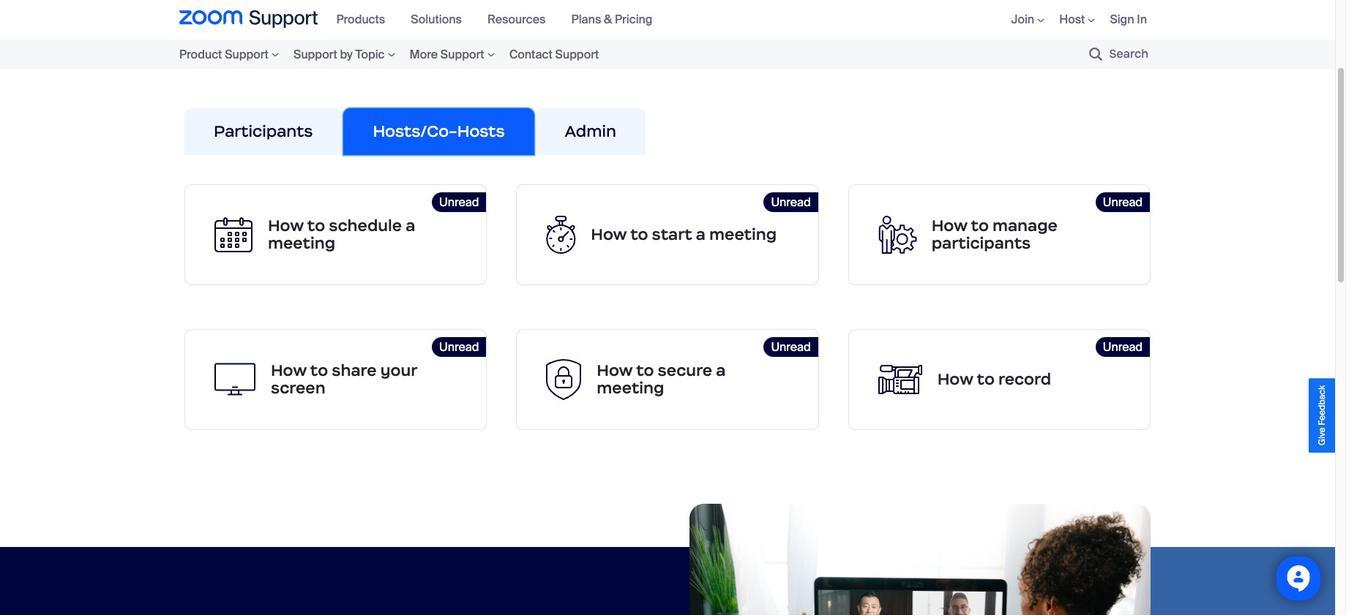 Task type: vqa. For each thing, say whether or not it's contained in the screenshot.
Note inside "Non-Sso Zoom Account With Standard Email And Password Sign-In Note"
no



Task type: locate. For each thing, give the bounding box(es) containing it.
to for how to schedule a meeting
[[307, 216, 325, 236]]

share inside how to share your screen
[[332, 361, 377, 381]]

how inside how to manage participants
[[932, 216, 968, 236]]

and
[[501, 11, 527, 30], [497, 28, 522, 47], [872, 28, 898, 47]]

sign in
[[1110, 12, 1147, 27]]

0 vertical spatial manage
[[185, 28, 240, 47]]

1 vertical spatial share
[[332, 361, 377, 381]]

settings,
[[1042, 11, 1100, 30]]

product
[[179, 46, 222, 62]]

a for schedule
[[406, 216, 415, 236]]

sign
[[1110, 12, 1135, 27]]

menu bar containing product support
[[179, 40, 650, 69]]

search image
[[1089, 48, 1103, 61]]

to for how to secure a meeting
[[636, 361, 654, 381]]

manage inside how to manage participants
[[993, 216, 1058, 236]]

solutions link
[[411, 12, 473, 27]]

how inside how to share your screen
[[271, 361, 307, 381]]

by
[[340, 46, 353, 62]]

how to schedule a meeting
[[268, 216, 415, 253]]

record
[[526, 28, 570, 47], [999, 370, 1052, 389]]

how inside the how to schedule a meeting
[[268, 216, 304, 236]]

admin
[[565, 121, 617, 141]]

support
[[225, 46, 269, 62], [294, 46, 337, 62], [441, 46, 485, 62], [555, 46, 599, 62]]

getting
[[261, 46, 309, 65]]

client
[[1028, 28, 1065, 47]]

1 horizontal spatial a
[[696, 225, 706, 244]]

install
[[901, 28, 941, 47]]

menu bar
[[329, 0, 671, 40], [990, 0, 1156, 40], [179, 40, 650, 69]]

the down plans
[[574, 28, 595, 47]]

how
[[268, 216, 304, 236], [932, 216, 968, 236], [591, 225, 627, 244], [271, 361, 307, 381], [597, 361, 633, 381], [938, 370, 974, 389]]

session.
[[599, 28, 655, 47]]

search button
[[1068, 40, 1156, 69]]

screen,
[[443, 28, 493, 47]]

1 horizontal spatial meeting
[[597, 378, 664, 398]]

to inside how to share your screen
[[310, 361, 328, 381]]

record inside use this guide to learn how to quickly schedule and host your zoom meetings. once in the meeting, you can adjust your security settings, manage other participants, share your screen, and record the session. if you haven't already,
[[526, 28, 570, 47]]

share
[[369, 28, 407, 47], [332, 361, 377, 381]]

support for product support
[[225, 46, 269, 62]]

to inside how to manage participants
[[971, 216, 989, 236]]

0 vertical spatial schedule
[[436, 11, 498, 30]]

0 vertical spatial record
[[526, 28, 570, 47]]

1 horizontal spatial in
[[1137, 12, 1147, 27]]

2 horizontal spatial a
[[716, 361, 726, 381]]

download
[[803, 28, 869, 47]]

how to start a meeting
[[591, 225, 777, 244]]

2 horizontal spatial the
[[945, 28, 967, 47]]

0 vertical spatial share
[[369, 28, 407, 47]]

download and install link
[[803, 28, 941, 47]]

contact support
[[509, 46, 599, 62]]

0 horizontal spatial meeting
[[268, 233, 335, 253]]

guide
[[243, 11, 281, 30]]

1 horizontal spatial schedule
[[436, 11, 498, 30]]

your
[[563, 11, 592, 30], [953, 11, 982, 30], [411, 28, 440, 47], [381, 361, 417, 381]]

you right if
[[670, 28, 694, 47]]

share inside use this guide to learn how to quickly schedule and host your zoom meetings. once in the meeting, you can adjust your security settings, manage other participants, share your screen, and record the session. if you haven't already,
[[369, 28, 407, 47]]

0 horizontal spatial record
[[526, 28, 570, 47]]

the right install
[[945, 28, 967, 47]]

the
[[765, 11, 787, 30], [574, 28, 595, 47], [945, 28, 967, 47]]

start
[[652, 225, 693, 244]]

before
[[214, 46, 258, 65]]

0 horizontal spatial a
[[406, 216, 415, 236]]

mobile
[[1086, 28, 1132, 47]]

how to record
[[938, 370, 1052, 389]]

in inside use this guide to learn how to quickly schedule and host your zoom meetings. once in the meeting, you can adjust your security settings, manage other participants, share your screen, and record the session. if you haven't already,
[[749, 11, 761, 30]]

quickly
[[386, 11, 432, 30]]

a inside how to secure a meeting
[[716, 361, 726, 381]]

product support link
[[179, 44, 286, 64]]

schedule inside use this guide to learn how to quickly schedule and host your zoom meetings. once in the meeting, you can adjust your security settings, manage other participants, share your screen, and record the session. if you haven't already,
[[436, 11, 498, 30]]

to for how to share your screen
[[310, 361, 328, 381]]

meeting for how to start a meeting
[[710, 225, 777, 244]]

a inside the how to schedule a meeting
[[406, 216, 415, 236]]

in right sign at the top right
[[1137, 12, 1147, 27]]

0 horizontal spatial manage
[[185, 28, 240, 47]]

meeting inside the how to schedule a meeting
[[268, 233, 335, 253]]

host
[[1060, 12, 1086, 27]]

learn
[[301, 11, 335, 30]]

0 horizontal spatial schedule
[[329, 216, 402, 236]]

the desktop client or mobile app before getting started.
[[185, 28, 1132, 65]]

the left meeting,
[[765, 11, 787, 30]]

security
[[985, 11, 1038, 30]]

meeting for how to secure a meeting
[[597, 378, 664, 398]]

3 support from the left
[[441, 46, 485, 62]]

manage
[[185, 28, 240, 47], [993, 216, 1058, 236]]

download and install
[[803, 28, 941, 47]]

other
[[243, 28, 279, 47]]

more support link
[[402, 44, 502, 64]]

schedule
[[436, 11, 498, 30], [329, 216, 402, 236]]

solutions
[[411, 12, 462, 27]]

support by topic link
[[286, 44, 402, 64]]

to
[[284, 11, 298, 30], [369, 11, 383, 30], [307, 216, 325, 236], [971, 216, 989, 236], [631, 225, 648, 244], [310, 361, 328, 381], [636, 361, 654, 381], [977, 370, 995, 389]]

how for how to manage participants
[[932, 216, 968, 236]]

resources link
[[488, 12, 557, 27]]

to inside how to secure a meeting
[[636, 361, 654, 381]]

1 vertical spatial record
[[999, 370, 1052, 389]]

0 horizontal spatial you
[[670, 28, 694, 47]]

you left the can
[[853, 11, 877, 30]]

adjust
[[908, 11, 950, 30]]

host link
[[1060, 12, 1096, 27]]

manage inside use this guide to learn how to quickly schedule and host your zoom meetings. once in the meeting, you can adjust your security settings, manage other participants, share your screen, and record the session. if you haven't already,
[[185, 28, 240, 47]]

in inside menu bar
[[1137, 12, 1147, 27]]

how inside how to secure a meeting
[[597, 361, 633, 381]]

in right once
[[749, 11, 761, 30]]

and left install
[[872, 28, 898, 47]]

1 vertical spatial manage
[[993, 216, 1058, 236]]

meeting
[[710, 225, 777, 244], [268, 233, 335, 253], [597, 378, 664, 398]]

a
[[406, 216, 415, 236], [696, 225, 706, 244], [716, 361, 726, 381]]

0 horizontal spatial in
[[749, 11, 761, 30]]

share right screen
[[332, 361, 377, 381]]

started.
[[312, 46, 364, 65]]

2 horizontal spatial meeting
[[710, 225, 777, 244]]

to inside the how to schedule a meeting
[[307, 216, 325, 236]]

4 support from the left
[[555, 46, 599, 62]]

1 support from the left
[[225, 46, 269, 62]]

1 vertical spatial schedule
[[329, 216, 402, 236]]

contact support link
[[502, 44, 607, 64]]

meeting inside how to secure a meeting
[[597, 378, 664, 398]]

in
[[749, 11, 761, 30], [1137, 12, 1147, 27]]

product support
[[179, 46, 269, 62]]

and left host
[[501, 11, 527, 30]]

you
[[853, 11, 877, 30], [670, 28, 694, 47]]

share down products link
[[369, 28, 407, 47]]

plans
[[572, 12, 601, 27]]

1 horizontal spatial manage
[[993, 216, 1058, 236]]

once
[[709, 11, 746, 30]]

join
[[1012, 12, 1035, 27]]

1 horizontal spatial you
[[853, 11, 877, 30]]

more
[[410, 46, 438, 62]]

plans & pricing
[[572, 12, 653, 27]]

hosts/co-
[[373, 121, 457, 141]]

your inside how to share your screen
[[381, 361, 417, 381]]

products
[[336, 12, 385, 27]]

support inside "link"
[[555, 46, 599, 62]]

participants button
[[185, 108, 342, 155]]

participants
[[214, 121, 313, 141]]



Task type: describe. For each thing, give the bounding box(es) containing it.
plans & pricing link
[[572, 12, 664, 27]]

and down resources on the left top of page
[[497, 28, 522, 47]]

can
[[880, 11, 905, 30]]

hosts/co-hosts button
[[344, 108, 534, 155]]

haven't
[[697, 28, 745, 47]]

menu bar containing join
[[990, 0, 1156, 40]]

to for how to record
[[977, 370, 995, 389]]

hosts
[[457, 121, 505, 141]]

meeting,
[[790, 11, 850, 30]]

search image
[[1089, 48, 1103, 61]]

use this guide to learn how to quickly schedule and host your zoom meetings. once in the meeting, you can adjust your security settings, manage other participants, share your screen, and record the session. if you haven't already,
[[185, 11, 1100, 47]]

desktop
[[970, 28, 1025, 47]]

join link
[[1012, 12, 1045, 27]]

meetings.
[[639, 11, 706, 30]]

1 horizontal spatial record
[[999, 370, 1052, 389]]

menu bar containing products
[[329, 0, 671, 40]]

participants,
[[282, 28, 366, 47]]

or
[[1069, 28, 1083, 47]]

hosts/co-hosts
[[373, 121, 505, 141]]

how for how to record
[[938, 370, 974, 389]]

search
[[1110, 47, 1149, 61]]

support by topic
[[294, 46, 385, 62]]

participants
[[932, 233, 1031, 253]]

zoom support image
[[179, 10, 318, 29]]

app
[[185, 46, 210, 65]]

pricing
[[615, 12, 653, 27]]

support for more support
[[441, 46, 485, 62]]

already,
[[748, 28, 799, 47]]

how to share your screen
[[271, 361, 417, 398]]

admin button
[[536, 108, 646, 155]]

0 horizontal spatial the
[[574, 28, 595, 47]]

how to secure a meeting
[[597, 361, 726, 398]]

how to manage participants
[[932, 216, 1058, 253]]

a for start
[[696, 225, 706, 244]]

to for how to manage participants
[[971, 216, 989, 236]]

how for how to start a meeting
[[591, 225, 627, 244]]

schedule inside the how to schedule a meeting
[[329, 216, 402, 236]]

meeting for how to schedule a meeting
[[268, 233, 335, 253]]

how for how to schedule a meeting
[[268, 216, 304, 236]]

this
[[215, 11, 239, 30]]

&
[[604, 12, 612, 27]]

secure
[[658, 361, 713, 381]]

a for secure
[[716, 361, 726, 381]]

how
[[338, 11, 366, 30]]

if
[[658, 28, 667, 47]]

products link
[[336, 12, 396, 27]]

2 support from the left
[[294, 46, 337, 62]]

the inside the desktop client or mobile app before getting started.
[[945, 28, 967, 47]]

use
[[185, 11, 211, 30]]

zoom
[[596, 11, 635, 30]]

more support
[[410, 46, 485, 62]]

resources
[[488, 12, 546, 27]]

topic
[[355, 46, 385, 62]]

screen
[[271, 378, 326, 398]]

sign in link
[[1110, 12, 1147, 27]]

support for contact support
[[555, 46, 599, 62]]

host
[[530, 11, 560, 30]]

to for how to start a meeting
[[631, 225, 648, 244]]

how for how to share your screen
[[271, 361, 307, 381]]

how for how to secure a meeting
[[597, 361, 633, 381]]

contact
[[509, 46, 553, 62]]

1 horizontal spatial the
[[765, 11, 787, 30]]



